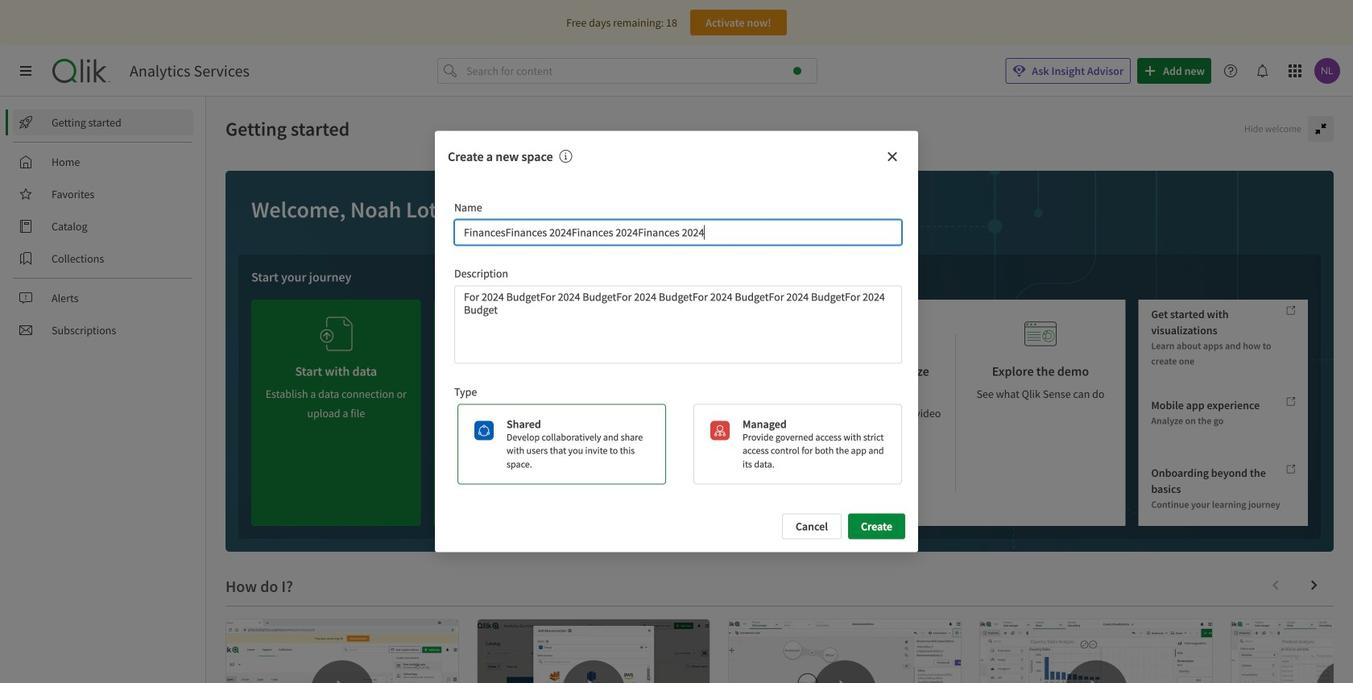 Task type: locate. For each thing, give the bounding box(es) containing it.
option group
[[451, 404, 903, 485]]

main content
[[206, 97, 1354, 683]]

dialog
[[435, 131, 919, 553]]

home badge image
[[794, 67, 802, 75]]

None text field
[[455, 219, 903, 245], [455, 286, 903, 364], [455, 219, 903, 245], [455, 286, 903, 364]]

close sidebar menu image
[[19, 64, 32, 77]]

navigation pane element
[[0, 103, 205, 350]]

invite users image
[[503, 306, 535, 349]]



Task type: vqa. For each thing, say whether or not it's contained in the screenshot.
Analyze sample data image
no



Task type: describe. For each thing, give the bounding box(es) containing it.
hide welcome image
[[1315, 122, 1328, 135]]

explore the demo image
[[1025, 313, 1057, 355]]

close image
[[886, 150, 899, 163]]

analytics services element
[[130, 61, 250, 81]]



